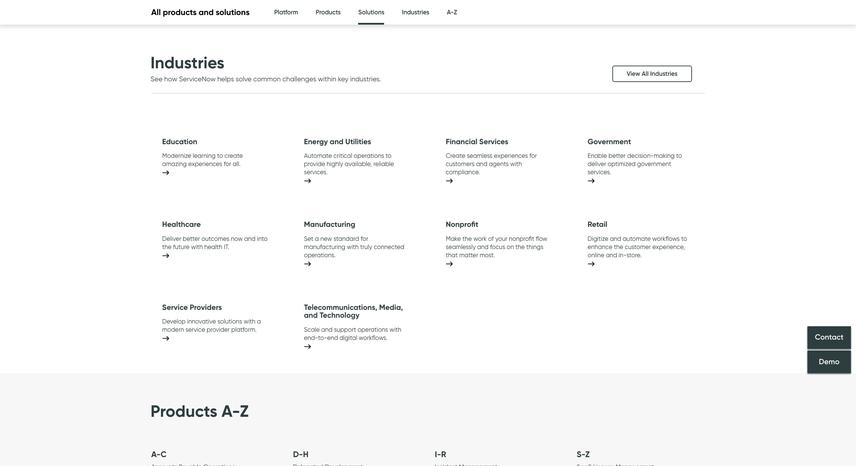 Task type: locate. For each thing, give the bounding box(es) containing it.
key
[[338, 75, 349, 83]]

platform
[[274, 9, 298, 16]]

with inside deliver better outcomes now and into the future with health it.
[[191, 243, 203, 251]]

1 horizontal spatial a-
[[222, 401, 240, 421]]

1 vertical spatial products
[[151, 401, 217, 421]]

0 horizontal spatial industries
[[151, 52, 224, 73]]

1 horizontal spatial all
[[642, 70, 649, 78]]

experiences up agents
[[494, 152, 528, 159]]

2 horizontal spatial for
[[530, 152, 537, 159]]

nonprofit
[[446, 220, 479, 229]]

provider
[[207, 326, 230, 333]]

to up experience,
[[681, 235, 687, 242]]

with inside set a new standard for manufacturing with truly connected operations.
[[347, 243, 359, 251]]

with right the future
[[191, 243, 203, 251]]

solutions
[[216, 7, 250, 17], [218, 318, 242, 325]]

a-c
[[151, 450, 167, 459]]

with inside the develop innovative solutions with a modern service provider platform.
[[244, 318, 256, 325]]

digitize
[[588, 235, 609, 242]]

operations
[[354, 152, 384, 159], [358, 326, 388, 333]]

services. down provide
[[304, 169, 328, 176]]

1 vertical spatial a-
[[222, 401, 240, 421]]

1 horizontal spatial z
[[454, 9, 457, 16]]

experiences down learning
[[188, 160, 222, 168]]

that
[[446, 252, 458, 259]]

the down deliver
[[162, 243, 172, 251]]

education
[[162, 137, 197, 146]]

to up reliable
[[386, 152, 392, 159]]

and inside the create seamless experiences for customers and agents with compliance.
[[476, 160, 488, 168]]

energy
[[304, 137, 328, 146]]

and right digitize
[[610, 235, 621, 242]]

1 vertical spatial z
[[240, 401, 249, 421]]

1 vertical spatial solutions
[[218, 318, 242, 325]]

s-
[[577, 450, 586, 459]]

work
[[474, 235, 487, 242]]

0 vertical spatial products
[[316, 9, 341, 16]]

to right making
[[676, 152, 682, 159]]

better inside enable better decision-making to deliver optimized government services.
[[609, 152, 626, 159]]

create seamless experiences for customers and agents with compliance.
[[446, 152, 537, 176]]

financial
[[446, 137, 478, 146]]

deliver
[[162, 235, 181, 242]]

industries
[[402, 9, 429, 16], [151, 52, 224, 73], [650, 70, 678, 78]]

0 vertical spatial solutions
[[216, 7, 250, 17]]

all left products
[[151, 7, 161, 17]]

government
[[588, 137, 631, 146]]

operations up workflows.
[[358, 326, 388, 333]]

to-
[[318, 334, 327, 341]]

0 vertical spatial z
[[454, 9, 457, 16]]

with inside scale and support operations with end-to-end digital workflows.
[[390, 326, 401, 333]]

outcomes
[[202, 235, 229, 242]]

support
[[334, 326, 356, 333]]

1 vertical spatial for
[[224, 160, 231, 168]]

h
[[303, 450, 309, 459]]

create
[[225, 152, 243, 159]]

2 vertical spatial a-
[[151, 450, 161, 459]]

customers
[[446, 160, 475, 168]]

the up seamlessly
[[463, 235, 472, 242]]

services.
[[304, 169, 328, 176], [588, 169, 611, 176]]

1 horizontal spatial experiences
[[494, 152, 528, 159]]

challenges
[[283, 75, 316, 83]]

1 horizontal spatial industries
[[402, 9, 429, 16]]

and down work
[[477, 243, 489, 251]]

better inside deliver better outcomes now and into the future with health it.
[[183, 235, 200, 242]]

and up "critical"
[[330, 137, 344, 146]]

services. inside automate critical operations to provide highly available, reliable services.
[[304, 169, 328, 176]]

i-r
[[435, 450, 446, 459]]

2 horizontal spatial industries
[[650, 70, 678, 78]]

0 vertical spatial experiences
[[494, 152, 528, 159]]

2 vertical spatial for
[[361, 235, 368, 242]]

services. for energy and utilities
[[304, 169, 328, 176]]

for inside modernize learning to create amazing experiences for all.
[[224, 160, 231, 168]]

0 vertical spatial operations
[[354, 152, 384, 159]]

solve
[[236, 75, 252, 83]]

0 vertical spatial better
[[609, 152, 626, 159]]

helps
[[217, 75, 234, 83]]

better for government
[[609, 152, 626, 159]]

r
[[441, 450, 446, 459]]

1 vertical spatial a
[[257, 318, 261, 325]]

1 services. from the left
[[304, 169, 328, 176]]

develop innovative solutions with a modern service provider platform.
[[162, 318, 261, 333]]

1 horizontal spatial products
[[316, 9, 341, 16]]

2 vertical spatial z
[[586, 450, 590, 459]]

1 vertical spatial better
[[183, 235, 200, 242]]

automate
[[623, 235, 651, 242]]

standard
[[334, 235, 359, 242]]

and up scale
[[304, 311, 318, 320]]

0 vertical spatial a
[[315, 235, 319, 242]]

to
[[217, 152, 223, 159], [386, 152, 392, 159], [676, 152, 682, 159], [681, 235, 687, 242]]

0 horizontal spatial a
[[257, 318, 261, 325]]

1 vertical spatial all
[[642, 70, 649, 78]]

view all industries link
[[613, 66, 692, 82]]

decision-
[[627, 152, 654, 159]]

services. inside enable better decision-making to deliver optimized government services.
[[588, 169, 611, 176]]

critical
[[334, 152, 352, 159]]

1 vertical spatial experiences
[[188, 160, 222, 168]]

2 horizontal spatial z
[[586, 450, 590, 459]]

all products and solutions
[[151, 7, 250, 17]]

to inside modernize learning to create amazing experiences for all.
[[217, 152, 223, 159]]

with down standard
[[347, 243, 359, 251]]

with
[[510, 160, 522, 168], [191, 243, 203, 251], [347, 243, 359, 251], [244, 318, 256, 325], [390, 326, 401, 333]]

s-z
[[577, 450, 590, 459]]

1 horizontal spatial for
[[361, 235, 368, 242]]

0 vertical spatial all
[[151, 7, 161, 17]]

demo
[[819, 357, 840, 367]]

z
[[454, 9, 457, 16], [240, 401, 249, 421], [586, 450, 590, 459]]

learning
[[193, 152, 216, 159]]

all
[[151, 7, 161, 17], [642, 70, 649, 78]]

modernize learning to create amazing experiences for all.
[[162, 152, 243, 168]]

enhance
[[588, 243, 613, 251]]

and right products
[[199, 7, 214, 17]]

operations up available,
[[354, 152, 384, 159]]

agents
[[489, 160, 509, 168]]

better for healthcare
[[183, 235, 200, 242]]

0 vertical spatial a-
[[447, 9, 454, 16]]

services. down deliver
[[588, 169, 611, 176]]

1 vertical spatial operations
[[358, 326, 388, 333]]

0 horizontal spatial products
[[151, 401, 217, 421]]

better up optimized on the top right of the page
[[609, 152, 626, 159]]

and left into
[[244, 235, 256, 242]]

industries see how servicenow helps solve common challenges within key industries.
[[151, 52, 381, 83]]

digitize and automate workflows to enhance the customer experience, online and in-store.
[[588, 235, 687, 259]]

0 horizontal spatial experiences
[[188, 160, 222, 168]]

develop
[[162, 318, 186, 325]]

and down 'seamless'
[[476, 160, 488, 168]]

technology
[[320, 311, 360, 320]]

a- inside "a-z" link
[[447, 9, 454, 16]]

with up platform.
[[244, 318, 256, 325]]

create
[[446, 152, 466, 159]]

0 horizontal spatial better
[[183, 235, 200, 242]]

operations inside automate critical operations to provide highly available, reliable services.
[[354, 152, 384, 159]]

with down media,
[[390, 326, 401, 333]]

and up to-
[[321, 326, 333, 333]]

government
[[637, 160, 671, 168]]

operations inside scale and support operations with end-to-end digital workflows.
[[358, 326, 388, 333]]

customer
[[625, 243, 651, 251]]

and
[[199, 7, 214, 17], [330, 137, 344, 146], [476, 160, 488, 168], [244, 235, 256, 242], [610, 235, 621, 242], [477, 243, 489, 251], [606, 252, 617, 259], [304, 311, 318, 320], [321, 326, 333, 333]]

how
[[164, 75, 177, 83]]

0 horizontal spatial for
[[224, 160, 231, 168]]

1 horizontal spatial better
[[609, 152, 626, 159]]

the up in-
[[614, 243, 623, 251]]

the inside digitize and automate workflows to enhance the customer experience, online and in-store.
[[614, 243, 623, 251]]

2 services. from the left
[[588, 169, 611, 176]]

0 horizontal spatial services.
[[304, 169, 328, 176]]

products a-z
[[151, 401, 249, 421]]

0 vertical spatial for
[[530, 152, 537, 159]]

servicenow
[[179, 75, 216, 83]]

2 horizontal spatial a-
[[447, 9, 454, 16]]

to left create
[[217, 152, 223, 159]]

0 horizontal spatial a-
[[151, 450, 161, 459]]

on
[[507, 243, 514, 251]]

modernize
[[162, 152, 191, 159]]

available,
[[345, 160, 372, 168]]

1 horizontal spatial services.
[[588, 169, 611, 176]]

and inside scale and support operations with end-to-end digital workflows.
[[321, 326, 333, 333]]

1 horizontal spatial a
[[315, 235, 319, 242]]

better up the future
[[183, 235, 200, 242]]

all right view
[[642, 70, 649, 78]]

enable better decision-making to deliver optimized government services.
[[588, 152, 682, 176]]

with right agents
[[510, 160, 522, 168]]

and inside telecommunications, media, and technology
[[304, 311, 318, 320]]

industries for industries
[[402, 9, 429, 16]]

industries inside industries see how servicenow helps solve common challenges within key industries.
[[151, 52, 224, 73]]

view
[[627, 70, 640, 78]]

view all industries
[[627, 70, 678, 78]]

products for products
[[316, 9, 341, 16]]



Task type: describe. For each thing, give the bounding box(es) containing it.
new
[[320, 235, 332, 242]]

c
[[161, 450, 167, 459]]

contact
[[815, 333, 844, 342]]

a-z
[[447, 9, 457, 16]]

nonprofit
[[509, 235, 534, 242]]

truly
[[360, 243, 372, 251]]

and inside make the work of your nonprofit flow seamlessly and focus on the things that matter most.
[[477, 243, 489, 251]]

media,
[[379, 303, 403, 312]]

services. for government
[[588, 169, 611, 176]]

modern
[[162, 326, 184, 333]]

making
[[654, 152, 675, 159]]

a inside the develop innovative solutions with a modern service provider platform.
[[257, 318, 261, 325]]

to inside automate critical operations to provide highly available, reliable services.
[[386, 152, 392, 159]]

experiences inside the create seamless experiences for customers and agents with compliance.
[[494, 152, 528, 159]]

industries for industries see how servicenow helps solve common challenges within key industries.
[[151, 52, 224, 73]]

the inside deliver better outcomes now and into the future with health it.
[[162, 243, 172, 251]]

provide
[[304, 160, 325, 168]]

demo link
[[808, 351, 851, 373]]

financial services
[[446, 137, 508, 146]]

scale and support operations with end-to-end digital workflows.
[[304, 326, 401, 341]]

set a new standard for manufacturing with truly connected operations.
[[304, 235, 404, 259]]

z for a-
[[454, 9, 457, 16]]

industries.
[[350, 75, 381, 83]]

healthcare
[[162, 220, 201, 229]]

providers
[[190, 303, 222, 312]]

service providers
[[162, 303, 222, 312]]

most.
[[480, 252, 495, 259]]

utilities
[[345, 137, 371, 146]]

seamlessly
[[446, 243, 476, 251]]

deliver better outcomes now and into the future with health it.
[[162, 235, 268, 251]]

for inside set a new standard for manufacturing with truly connected operations.
[[361, 235, 368, 242]]

innovative
[[187, 318, 216, 325]]

health
[[204, 243, 222, 251]]

for inside the create seamless experiences for customers and agents with compliance.
[[530, 152, 537, 159]]

now
[[231, 235, 243, 242]]

a- for z
[[447, 9, 454, 16]]

flow
[[536, 235, 548, 242]]

end
[[327, 334, 338, 341]]

z for s-
[[586, 450, 590, 459]]

energy and utilities
[[304, 137, 371, 146]]

to inside digitize and automate workflows to enhance the customer experience, online and in-store.
[[681, 235, 687, 242]]

end-
[[304, 334, 318, 341]]

platform.
[[231, 326, 257, 333]]

enable
[[588, 152, 607, 159]]

matter
[[459, 252, 478, 259]]

manufacturing
[[304, 243, 345, 251]]

your
[[495, 235, 508, 242]]

automate
[[304, 152, 332, 159]]

deliver
[[588, 160, 606, 168]]

of
[[488, 235, 494, 242]]

online
[[588, 252, 605, 259]]

products link
[[316, 0, 341, 25]]

industries link
[[402, 0, 429, 25]]

all.
[[233, 160, 241, 168]]

0 horizontal spatial all
[[151, 7, 161, 17]]

make
[[446, 235, 461, 242]]

seamless
[[467, 152, 493, 159]]

solutions
[[358, 9, 385, 16]]

operations.
[[304, 252, 336, 259]]

common
[[253, 75, 281, 83]]

services
[[479, 137, 508, 146]]

store.
[[627, 252, 642, 259]]

with inside the create seamless experiences for customers and agents with compliance.
[[510, 160, 522, 168]]

products
[[163, 7, 197, 17]]

within
[[318, 75, 336, 83]]

to inside enable better decision-making to deliver optimized government services.
[[676, 152, 682, 159]]

experiences inside modernize learning to create amazing experiences for all.
[[188, 160, 222, 168]]

manufacturing
[[304, 220, 355, 229]]

d-
[[293, 450, 303, 459]]

solutions link
[[358, 0, 385, 27]]

workflows
[[653, 235, 680, 242]]

i-
[[435, 450, 441, 459]]

scale
[[304, 326, 320, 333]]

telecommunications, media, and technology
[[304, 303, 403, 320]]

platform link
[[274, 0, 298, 25]]

products for products a-z
[[151, 401, 217, 421]]

retail
[[588, 220, 608, 229]]

a inside set a new standard for manufacturing with truly connected operations.
[[315, 235, 319, 242]]

the down nonprofit
[[516, 243, 525, 251]]

and inside deliver better outcomes now and into the future with health it.
[[244, 235, 256, 242]]

solutions inside the develop innovative solutions with a modern service provider platform.
[[218, 318, 242, 325]]

experience,
[[653, 243, 685, 251]]

workflows.
[[359, 334, 388, 341]]

it.
[[224, 243, 229, 251]]

compliance.
[[446, 169, 480, 176]]

contact link
[[808, 326, 851, 349]]

things
[[526, 243, 544, 251]]

reliable
[[374, 160, 394, 168]]

see
[[151, 75, 163, 83]]

d-h
[[293, 450, 309, 459]]

a- for c
[[151, 450, 161, 459]]

future
[[173, 243, 190, 251]]

telecommunications,
[[304, 303, 377, 312]]

into
[[257, 235, 268, 242]]

highly
[[327, 160, 343, 168]]

and left in-
[[606, 252, 617, 259]]

automate critical operations to provide highly available, reliable services.
[[304, 152, 394, 176]]

0 horizontal spatial z
[[240, 401, 249, 421]]



Task type: vqa. For each thing, say whether or not it's contained in the screenshot.
experience.
no



